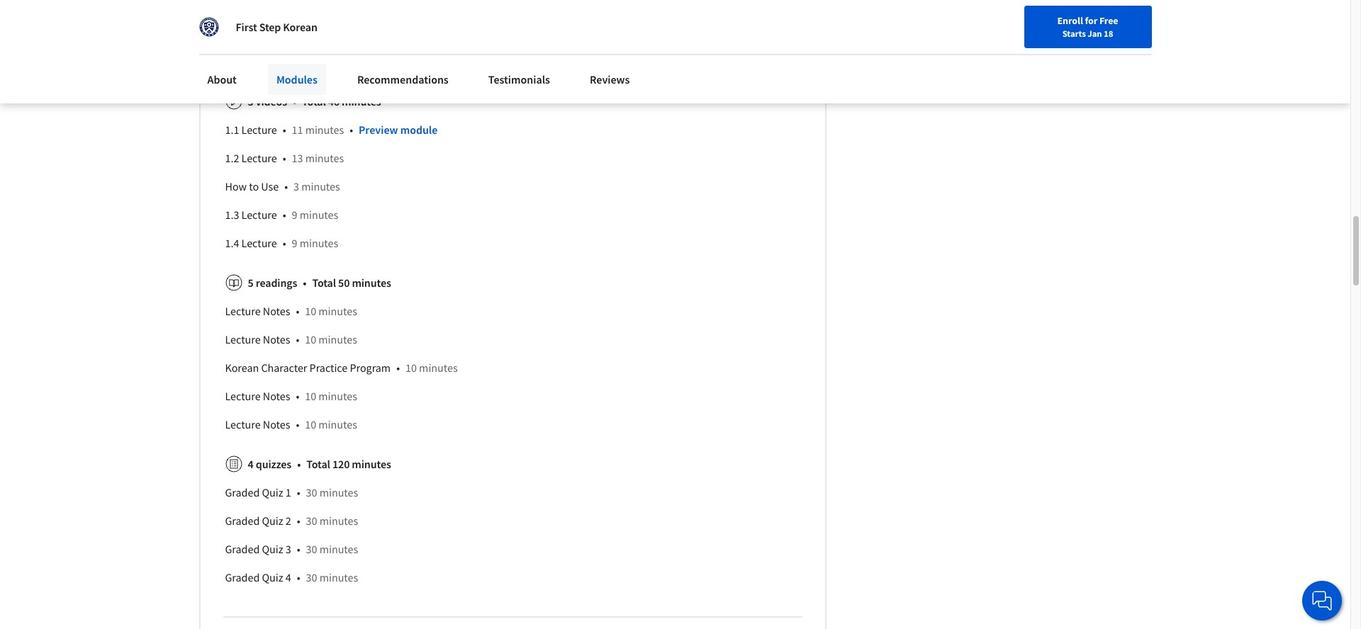 Task type: locate. For each thing, give the bounding box(es) containing it.
1 vertical spatial total
[[312, 276, 336, 290]]

5 videos inside hide info about module content region
[[248, 94, 287, 108]]

5 left step
[[248, 20, 254, 35]]

30 up graded quiz 4 • 30 minutes
[[306, 542, 317, 557]]

minutes right 11
[[305, 122, 344, 137]]

1
[[286, 486, 291, 500]]

10
[[305, 304, 316, 318], [305, 332, 316, 347], [406, 361, 417, 375], [305, 389, 316, 403], [305, 418, 316, 432]]

korean left character
[[225, 361, 259, 375]]

find your new career link
[[950, 14, 1053, 32]]

0 vertical spatial total
[[302, 94, 326, 108]]

5 videos down modules
[[248, 94, 287, 108]]

minutes down 50
[[319, 304, 357, 318]]

1 horizontal spatial 3
[[294, 179, 299, 193]]

9 down 1.3 lecture • 9 minutes
[[292, 236, 298, 250]]

30 down graded quiz 3 • 30 minutes
[[306, 571, 317, 585]]

module
[[310, 54, 343, 66], [400, 122, 438, 137]]

1 quiz from the top
[[262, 486, 283, 500]]

5 videos up info
[[248, 20, 287, 35]]

minutes right program
[[419, 361, 458, 375]]

new
[[998, 16, 1017, 29]]

module inside dropdown button
[[310, 54, 343, 66]]

1.2 lecture • 13 minutes
[[225, 151, 344, 165]]

3 down 2
[[286, 542, 291, 557]]

quiz left 1
[[262, 486, 283, 500]]

4 down graded quiz 3 • 30 minutes
[[286, 571, 291, 585]]

1 5 from the top
[[248, 20, 254, 35]]

total left 50
[[312, 276, 336, 290]]

graded quiz 2 • 30 minutes
[[225, 514, 358, 528]]

about link
[[199, 64, 245, 95]]

3
[[294, 179, 299, 193], [286, 542, 291, 557]]

lecture
[[242, 122, 277, 137], [242, 151, 277, 165], [242, 208, 277, 222], [242, 236, 277, 250], [225, 304, 261, 318], [225, 332, 261, 347], [225, 389, 261, 403], [225, 418, 261, 432]]

step
[[259, 20, 281, 34]]

minutes right 50
[[352, 276, 391, 290]]

1 horizontal spatial 4
[[286, 571, 291, 585]]

graded
[[225, 486, 260, 500], [225, 514, 260, 528], [225, 542, 260, 557], [225, 571, 260, 585]]

0 vertical spatial 9
[[292, 208, 298, 222]]

quiz left 2
[[262, 514, 283, 528]]

lecture notes • 10 minutes down character
[[225, 389, 357, 403]]

1 vertical spatial korean
[[225, 361, 259, 375]]

2 graded from the top
[[225, 514, 260, 528]]

30 for 4
[[306, 571, 317, 585]]

120
[[333, 457, 350, 471]]

videos
[[256, 20, 287, 35], [256, 94, 287, 108]]

1 vertical spatial 9
[[292, 236, 298, 250]]

module right preview
[[400, 122, 438, 137]]

lecture notes • 10 minutes
[[225, 304, 357, 318], [225, 332, 357, 347], [225, 389, 357, 403], [225, 418, 357, 432]]

quiz for 1
[[262, 486, 283, 500]]

1 30 from the top
[[306, 486, 317, 500]]

1 horizontal spatial module
[[400, 122, 438, 137]]

quizzes
[[256, 457, 292, 471]]

minutes down how to use • 3 minutes on the left top
[[300, 208, 338, 222]]

4 quiz from the top
[[262, 571, 283, 585]]

notes up character
[[263, 332, 290, 347]]

•
[[293, 94, 297, 108], [283, 122, 286, 137], [350, 122, 353, 137], [283, 151, 286, 165], [285, 179, 288, 193], [283, 208, 286, 222], [283, 236, 286, 250], [303, 276, 307, 290], [296, 304, 299, 318], [296, 332, 299, 347], [397, 361, 400, 375], [296, 389, 299, 403], [296, 418, 299, 432], [297, 457, 301, 471], [297, 486, 300, 500], [297, 514, 300, 528], [297, 542, 300, 557], [297, 571, 300, 585]]

30 right 2
[[306, 514, 317, 528]]

lecture notes • 10 minutes up quizzes
[[225, 418, 357, 432]]

5 videos
[[248, 20, 287, 35], [248, 94, 287, 108]]

3 quiz from the top
[[262, 542, 283, 557]]

for
[[1085, 14, 1098, 27]]

module inside region
[[400, 122, 438, 137]]

9 down how to use • 3 minutes on the left top
[[292, 208, 298, 222]]

korean character practice program • 10 minutes
[[225, 361, 458, 375]]

10 up the 'practice'
[[305, 332, 316, 347]]

graded for graded quiz 3
[[225, 542, 260, 557]]

9
[[292, 208, 298, 222], [292, 236, 298, 250]]

2 9 from the top
[[292, 236, 298, 250]]

korean right step
[[283, 20, 318, 34]]

0 vertical spatial videos
[[256, 20, 287, 35]]

4 left quizzes
[[248, 457, 254, 471]]

quiz down graded quiz 2 • 30 minutes
[[262, 542, 283, 557]]

graded for graded quiz 4
[[225, 571, 260, 585]]

total left 120
[[307, 457, 330, 471]]

testimonials
[[488, 72, 550, 87]]

module right the about
[[310, 54, 343, 66]]

3 5 from the top
[[248, 276, 254, 290]]

notes down readings in the top of the page
[[263, 304, 290, 318]]

10 up • total 120 minutes
[[305, 418, 316, 432]]

4 graded from the top
[[225, 571, 260, 585]]

lecture notes • 10 minutes down readings in the top of the page
[[225, 304, 357, 318]]

3 right 'use'
[[294, 179, 299, 193]]

2 30 from the top
[[306, 514, 317, 528]]

notes up quizzes
[[263, 418, 290, 432]]

total
[[302, 94, 326, 108], [312, 276, 336, 290], [307, 457, 330, 471]]

korean
[[283, 20, 318, 34], [225, 361, 259, 375]]

5 left readings in the top of the page
[[248, 276, 254, 290]]

videos up info
[[256, 20, 287, 35]]

2 quiz from the top
[[262, 514, 283, 528]]

english button
[[1053, 0, 1139, 46]]

9 for 1.4 lecture
[[292, 236, 298, 250]]

2 videos from the top
[[256, 94, 287, 108]]

modules link
[[268, 64, 326, 95]]

graded for graded quiz 2
[[225, 514, 260, 528]]

total for total 50 minutes
[[312, 276, 336, 290]]

graded down 4 quizzes
[[225, 486, 260, 500]]

1 vertical spatial 5 videos
[[248, 94, 287, 108]]

5 right about link
[[248, 94, 254, 108]]

0 vertical spatial 5 videos
[[248, 20, 287, 35]]

0 horizontal spatial korean
[[225, 361, 259, 375]]

30 for 1
[[306, 486, 317, 500]]

2 vertical spatial total
[[307, 457, 330, 471]]

1 vertical spatial module
[[400, 122, 438, 137]]

total left 46
[[302, 94, 326, 108]]

korean inside hide info about module content region
[[225, 361, 259, 375]]

2 lecture notes • 10 minutes from the top
[[225, 332, 357, 347]]

2 vertical spatial 5
[[248, 276, 254, 290]]

first
[[236, 20, 257, 34]]

30 right 1
[[306, 486, 317, 500]]

1 notes from the top
[[263, 304, 290, 318]]

testimonials link
[[480, 64, 559, 95]]

1 9 from the top
[[292, 208, 298, 222]]

enroll for free starts jan 18
[[1058, 14, 1119, 39]]

4 notes from the top
[[263, 418, 290, 432]]

1 graded from the top
[[225, 486, 260, 500]]

0 vertical spatial module
[[310, 54, 343, 66]]

quiz
[[262, 486, 283, 500], [262, 514, 283, 528], [262, 542, 283, 557], [262, 571, 283, 585]]

quiz down graded quiz 3 • 30 minutes
[[262, 571, 283, 585]]

1.1
[[225, 122, 239, 137]]

readings
[[256, 276, 297, 290]]

4 30 from the top
[[306, 571, 317, 585]]

to
[[249, 179, 259, 193]]

2 5 videos from the top
[[248, 94, 287, 108]]

quiz for 3
[[262, 542, 283, 557]]

your
[[978, 16, 996, 29]]

10 down the 'practice'
[[305, 389, 316, 403]]

notes down character
[[263, 389, 290, 403]]

1.1 lecture • 11 minutes • preview module
[[225, 122, 438, 137]]

1.3 lecture • 9 minutes
[[225, 208, 338, 222]]

notes
[[263, 304, 290, 318], [263, 332, 290, 347], [263, 389, 290, 403], [263, 418, 290, 432]]

3 lecture notes • 10 minutes from the top
[[225, 389, 357, 403]]

3 graded from the top
[[225, 542, 260, 557]]

1 vertical spatial 5
[[248, 94, 254, 108]]

5 readings
[[248, 276, 297, 290]]

about
[[283, 54, 308, 66]]

13
[[292, 151, 303, 165]]

graded down graded quiz 3 • 30 minutes
[[225, 571, 260, 585]]

1 horizontal spatial korean
[[283, 20, 318, 34]]

0 vertical spatial 4
[[248, 457, 254, 471]]

3 notes from the top
[[263, 389, 290, 403]]

minutes
[[342, 94, 381, 108], [305, 122, 344, 137], [305, 151, 344, 165], [302, 179, 340, 193], [300, 208, 338, 222], [300, 236, 338, 250], [352, 276, 391, 290], [319, 304, 357, 318], [319, 332, 357, 347], [419, 361, 458, 375], [319, 389, 357, 403], [319, 418, 357, 432], [352, 457, 391, 471], [320, 486, 358, 500], [320, 514, 358, 528], [320, 542, 358, 557], [320, 571, 358, 585]]

quiz for 4
[[262, 571, 283, 585]]

0 horizontal spatial module
[[310, 54, 343, 66]]

chat with us image
[[1311, 590, 1334, 613]]

first step korean
[[236, 20, 318, 34]]

graded left 2
[[225, 514, 260, 528]]

lecture notes • 10 minutes up character
[[225, 332, 357, 347]]

5
[[248, 20, 254, 35], [248, 94, 254, 108], [248, 276, 254, 290]]

30
[[306, 486, 317, 500], [306, 514, 317, 528], [306, 542, 317, 557], [306, 571, 317, 585]]

minutes down 120
[[320, 486, 358, 500]]

graded up graded quiz 4 • 30 minutes
[[225, 542, 260, 557]]

videos down modules
[[256, 94, 287, 108]]

None search field
[[202, 9, 543, 37]]

4
[[248, 457, 254, 471], [286, 571, 291, 585]]

3 30 from the top
[[306, 542, 317, 557]]

0 horizontal spatial 3
[[286, 542, 291, 557]]

0 horizontal spatial 4
[[248, 457, 254, 471]]

0 vertical spatial 5
[[248, 20, 254, 35]]

4 quizzes
[[248, 457, 292, 471]]

1 vertical spatial videos
[[256, 94, 287, 108]]

find
[[957, 16, 976, 29]]

career
[[1019, 16, 1046, 29]]

2 5 from the top
[[248, 94, 254, 108]]



Task type: describe. For each thing, give the bounding box(es) containing it.
• total 46 minutes
[[293, 94, 381, 108]]

1.2
[[225, 151, 239, 165]]

1 vertical spatial 3
[[286, 542, 291, 557]]

hide info about module content region
[[225, 81, 801, 598]]

minutes down korean character practice program • 10 minutes in the left of the page
[[319, 389, 357, 403]]

minutes right 2
[[320, 514, 358, 528]]

total for total 120 minutes
[[307, 457, 330, 471]]

• total 50 minutes
[[303, 276, 391, 290]]

graded quiz 4 • 30 minutes
[[225, 571, 358, 585]]

0 vertical spatial 3
[[294, 179, 299, 193]]

how to use • 3 minutes
[[225, 179, 340, 193]]

info
[[264, 54, 281, 66]]

english
[[1079, 16, 1113, 30]]

minutes up 120
[[319, 418, 357, 432]]

reviews link
[[582, 64, 639, 95]]

minutes down 1.3 lecture • 9 minutes
[[300, 236, 338, 250]]

minutes up graded quiz 4 • 30 minutes
[[320, 542, 358, 557]]

graded quiz 1 • 30 minutes
[[225, 486, 358, 500]]

recommendations
[[357, 72, 449, 87]]

graded for graded quiz 1
[[225, 486, 260, 500]]

1.4
[[225, 236, 239, 250]]

hide info about module content button
[[219, 47, 384, 73]]

yonsei university image
[[199, 17, 219, 37]]

minutes right 13
[[305, 151, 344, 165]]

30 for 2
[[306, 514, 317, 528]]

1.3
[[225, 208, 239, 222]]

recommendations link
[[349, 64, 457, 95]]

graded quiz 3 • 30 minutes
[[225, 542, 358, 557]]

9 for 1.3 lecture
[[292, 208, 298, 222]]

hide info about module content
[[242, 54, 378, 66]]

46
[[328, 94, 340, 108]]

minutes down graded quiz 3 • 30 minutes
[[320, 571, 358, 585]]

18
[[1104, 28, 1114, 39]]

content
[[345, 54, 378, 66]]

use
[[261, 179, 279, 193]]

how
[[225, 179, 247, 193]]

1 videos from the top
[[256, 20, 287, 35]]

minutes up korean character practice program • 10 minutes in the left of the page
[[319, 332, 357, 347]]

1 lecture notes • 10 minutes from the top
[[225, 304, 357, 318]]

11
[[292, 122, 303, 137]]

about
[[207, 72, 237, 87]]

videos inside hide info about module content region
[[256, 94, 287, 108]]

free
[[1100, 14, 1119, 27]]

reviews
[[590, 72, 630, 87]]

program
[[350, 361, 391, 375]]

minutes right 46
[[342, 94, 381, 108]]

total for total 46 minutes
[[302, 94, 326, 108]]

4 lecture notes • 10 minutes from the top
[[225, 418, 357, 432]]

info about module content element
[[219, 42, 801, 598]]

0 vertical spatial korean
[[283, 20, 318, 34]]

preview
[[359, 122, 398, 137]]

2
[[286, 514, 291, 528]]

• total 120 minutes
[[297, 457, 391, 471]]

hide
[[242, 54, 262, 66]]

modules
[[277, 72, 318, 87]]

quiz for 2
[[262, 514, 283, 528]]

5 for • total 46 minutes
[[248, 94, 254, 108]]

character
[[261, 361, 307, 375]]

2 notes from the top
[[263, 332, 290, 347]]

find your new career
[[957, 16, 1046, 29]]

30 for 3
[[306, 542, 317, 557]]

minutes down 13
[[302, 179, 340, 193]]

50
[[338, 276, 350, 290]]

practice
[[310, 361, 348, 375]]

10 down • total 50 minutes
[[305, 304, 316, 318]]

1.4 lecture • 9 minutes
[[225, 236, 338, 250]]

1 vertical spatial 4
[[286, 571, 291, 585]]

enroll
[[1058, 14, 1084, 27]]

preview module link
[[359, 122, 438, 137]]

1 5 videos from the top
[[248, 20, 287, 35]]

5 for • total 50 minutes
[[248, 276, 254, 290]]

jan
[[1088, 28, 1102, 39]]

10 right program
[[406, 361, 417, 375]]

minutes right 120
[[352, 457, 391, 471]]

starts
[[1063, 28, 1086, 39]]



Task type: vqa. For each thing, say whether or not it's contained in the screenshot.
Skills related to Competencias
no



